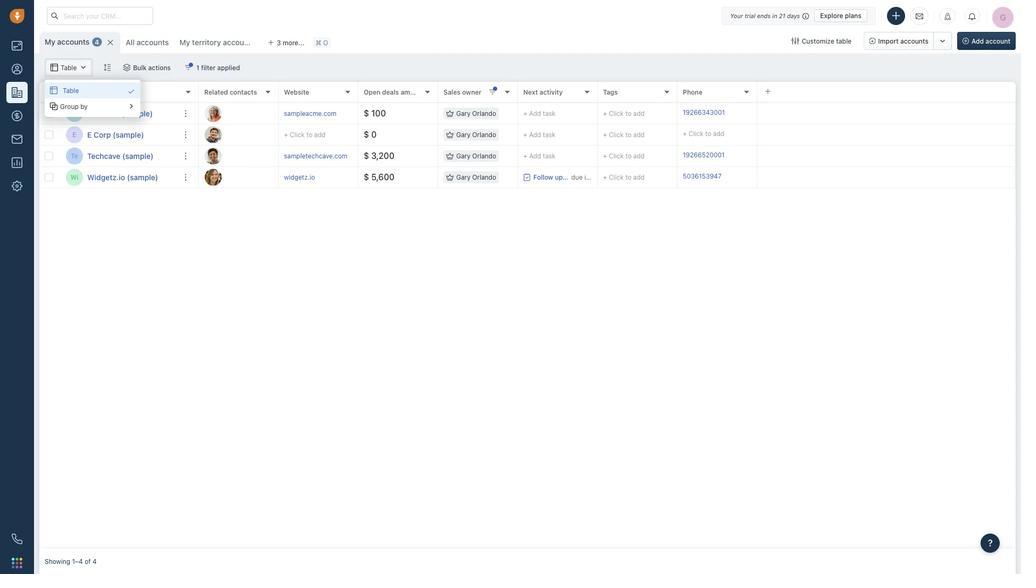 Task type: locate. For each thing, give the bounding box(es) containing it.
menu
[[45, 80, 140, 117]]

group
[[60, 103, 79, 110]]

plans
[[845, 12, 862, 19]]

by
[[80, 103, 88, 110]]

table
[[63, 87, 79, 94]]

container_wx8msf4aqz5i3rn1 image up container_wx8msf4aqz5i3rn1 image
[[128, 88, 135, 95]]

container_wx8msf4aqz5i3rn1 image
[[50, 87, 57, 94], [128, 88, 135, 95], [50, 103, 57, 110]]

container_wx8msf4aqz5i3rn1 image inside group by menu item
[[50, 103, 57, 110]]

container_wx8msf4aqz5i3rn1 image
[[128, 103, 135, 110]]

group by menu item
[[45, 98, 140, 114]]

container_wx8msf4aqz5i3rn1 image left table
[[50, 87, 57, 94]]

container_wx8msf4aqz5i3rn1 image left 'group'
[[50, 103, 57, 110]]



Task type: describe. For each thing, give the bounding box(es) containing it.
container_wx8msf4aqz5i3rn1 image for table
[[50, 87, 57, 94]]

menu containing table
[[45, 80, 140, 117]]

container_wx8msf4aqz5i3rn1 image for group by
[[50, 103, 57, 110]]

phone image
[[6, 529, 28, 550]]

send email image
[[916, 12, 924, 20]]

explore plans link
[[815, 9, 868, 22]]

group by
[[60, 103, 88, 110]]

shade muted image
[[800, 11, 809, 20]]

freshworks switcher image
[[12, 558, 22, 569]]

Search your CRM... text field
[[47, 7, 153, 25]]

explore plans
[[821, 12, 862, 19]]

explore
[[821, 12, 844, 19]]



